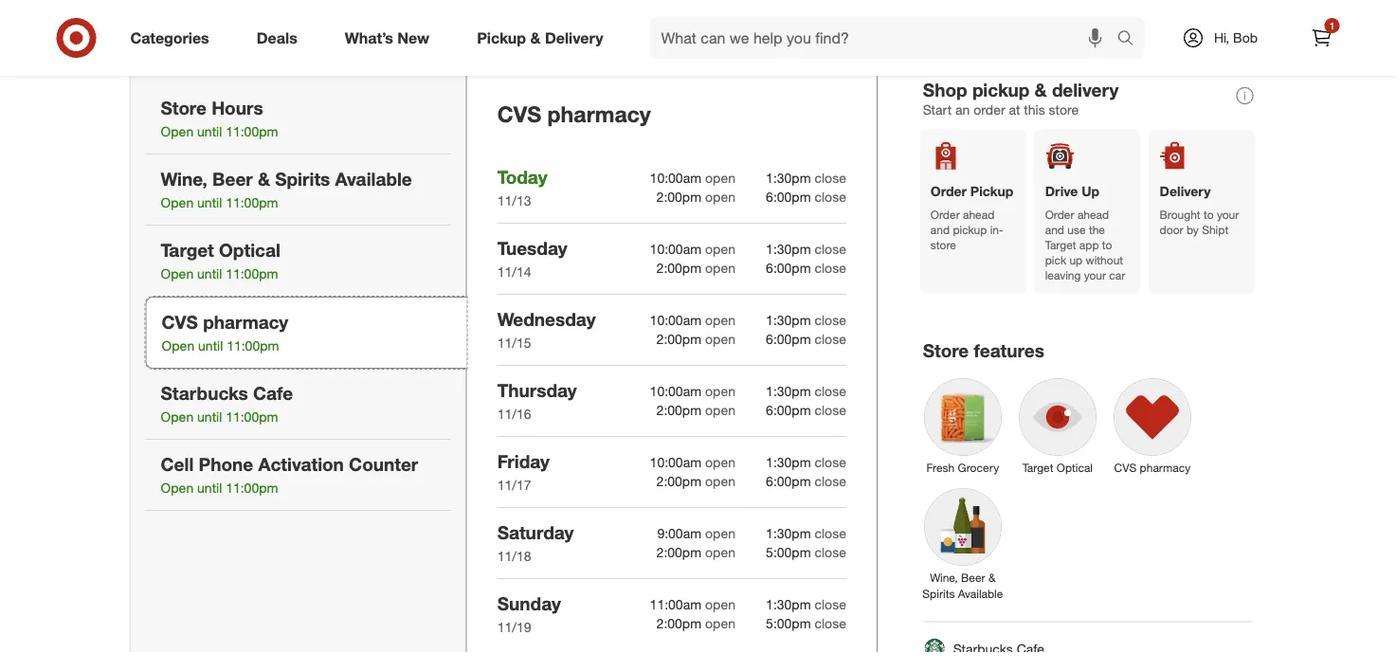 Task type: vqa. For each thing, say whether or not it's contained in the screenshot.


Task type: locate. For each thing, give the bounding box(es) containing it.
open up target optical open until 11:00pm
[[161, 195, 194, 211]]

& for wine, beer & spirits available open until 11:00pm
[[258, 168, 270, 190]]

ahead for up
[[1078, 207, 1109, 222]]

your
[[1217, 207, 1239, 222], [1084, 268, 1106, 282]]

6:00pm close for friday
[[766, 473, 846, 490]]

use
[[1068, 222, 1086, 237]]

tuesday 11/14
[[497, 237, 567, 280]]

spirits
[[275, 168, 330, 190], [923, 587, 955, 601]]

& inside 'wine, beer & spirits available'
[[989, 571, 996, 585]]

2:00pm open
[[657, 189, 736, 205], [657, 260, 736, 276], [657, 331, 736, 347], [657, 402, 736, 418], [657, 473, 736, 490], [657, 544, 736, 561], [657, 615, 736, 632]]

hi, bob
[[1214, 29, 1258, 46]]

1
[[1330, 19, 1335, 31]]

0 horizontal spatial beer
[[212, 168, 253, 190]]

6 2:00pm open from the top
[[657, 544, 736, 561]]

target up the cvs pharmacy open until 11:00pm on the left of the page
[[161, 239, 214, 261]]

1 horizontal spatial your
[[1217, 207, 1239, 222]]

3 2:00pm open from the top
[[657, 331, 736, 347]]

1 ahead from the left
[[963, 207, 995, 222]]

9 open from the top
[[705, 454, 736, 471]]

1 vertical spatial to
[[1102, 238, 1112, 252]]

10:00am for today
[[650, 170, 702, 186]]

2 open from the top
[[705, 189, 736, 205]]

cvs up today
[[497, 101, 541, 127]]

0 vertical spatial cvs pharmacy
[[497, 101, 651, 127]]

2:00pm for saturday
[[657, 544, 702, 561]]

1 vertical spatial optical
[[1057, 461, 1093, 475]]

optical inside target optical "link"
[[1057, 461, 1093, 475]]

6:00pm
[[766, 189, 811, 205], [766, 260, 811, 276], [766, 331, 811, 347], [766, 402, 811, 418], [766, 473, 811, 490]]

7 2:00pm from the top
[[657, 615, 702, 632]]

your up shipt
[[1217, 207, 1239, 222]]

delivery
[[545, 29, 603, 47], [1160, 183, 1211, 200]]

pickup up in-
[[971, 183, 1014, 200]]

pickup up the order in the top of the page
[[973, 79, 1030, 101]]

5 6:00pm close from the top
[[766, 473, 846, 490]]

1:30pm for sunday
[[766, 596, 811, 613]]

2 horizontal spatial cvs
[[1114, 461, 1137, 475]]

3 6:00pm close from the top
[[766, 331, 846, 347]]

beer inside 'wine, beer & spirits available'
[[961, 571, 986, 585]]

11/17
[[497, 477, 531, 493]]

6:00pm close for tuesday
[[766, 260, 846, 276]]

target optical link
[[1010, 370, 1105, 480]]

cafe
[[253, 382, 293, 404]]

14 close from the top
[[815, 615, 846, 632]]

6 1:30pm from the top
[[766, 525, 811, 542]]

1 horizontal spatial cvs
[[497, 101, 541, 127]]

beer inside wine, beer & spirits available open until 11:00pm
[[212, 168, 253, 190]]

3 2:00pm from the top
[[657, 331, 702, 347]]

friday
[[497, 450, 550, 472]]

and left in-
[[931, 222, 950, 237]]

11:00pm inside store hours open until 11:00pm
[[226, 123, 278, 140]]

1 10:00am open from the top
[[650, 170, 736, 186]]

wine, inside wine, beer & spirits available open until 11:00pm
[[161, 168, 207, 190]]

11:00pm up cafe
[[227, 338, 279, 354]]

open
[[705, 170, 736, 186], [705, 189, 736, 205], [705, 241, 736, 257], [705, 260, 736, 276], [705, 312, 736, 328], [705, 331, 736, 347], [705, 383, 736, 399], [705, 402, 736, 418], [705, 454, 736, 471], [705, 473, 736, 490], [705, 525, 736, 542], [705, 544, 736, 561], [705, 596, 736, 613], [705, 615, 736, 632]]

0 vertical spatial beer
[[212, 168, 253, 190]]

1 2:00pm from the top
[[657, 189, 702, 205]]

1 vertical spatial beer
[[961, 571, 986, 585]]

1 1:30pm from the top
[[766, 170, 811, 186]]

until for target
[[197, 266, 222, 282]]

11:00pm up the cvs pharmacy open until 11:00pm on the left of the page
[[226, 266, 278, 282]]

search button
[[1109, 17, 1154, 63]]

target inside drive up order ahead and use the target app to pick up without leaving your car
[[1045, 238, 1076, 252]]

door
[[1160, 222, 1184, 237]]

ahead for pickup
[[963, 207, 995, 222]]

an
[[956, 101, 970, 118]]

0 horizontal spatial to
[[1102, 238, 1112, 252]]

2 1:30pm close from the top
[[766, 241, 846, 257]]

target up pick
[[1045, 238, 1076, 252]]

cvs pharmacy
[[497, 101, 651, 127], [1114, 461, 1191, 475]]

11:00pm up target optical open until 11:00pm
[[226, 195, 278, 211]]

1 link
[[1301, 17, 1343, 59]]

11:00am
[[650, 596, 702, 613]]

1 6:00pm close from the top
[[766, 189, 846, 205]]

&
[[530, 29, 541, 47], [1035, 79, 1047, 101], [258, 168, 270, 190], [989, 571, 996, 585]]

10:00am open
[[650, 170, 736, 186], [650, 241, 736, 257], [650, 312, 736, 328], [650, 383, 736, 399], [650, 454, 736, 471]]

wednesday 11/15
[[497, 308, 596, 351]]

pickup inside shop pickup & delivery start an order at this store
[[973, 79, 1030, 101]]

& inside wine, beer & spirits available open until 11:00pm
[[258, 168, 270, 190]]

5 open from the top
[[705, 312, 736, 328]]

1 2:00pm open from the top
[[657, 189, 736, 205]]

0 vertical spatial 5:00pm
[[766, 544, 811, 561]]

4 1:30pm from the top
[[766, 383, 811, 399]]

5 10:00am open from the top
[[650, 454, 736, 471]]

4 10:00am open from the top
[[650, 383, 736, 399]]

1 horizontal spatial to
[[1204, 207, 1214, 222]]

4 1:30pm close from the top
[[766, 383, 846, 399]]

2:00pm
[[657, 189, 702, 205], [657, 260, 702, 276], [657, 331, 702, 347], [657, 402, 702, 418], [657, 473, 702, 490], [657, 544, 702, 561], [657, 615, 702, 632]]

store hours open until 11:00pm
[[161, 97, 278, 140]]

1 horizontal spatial available
[[958, 587, 1003, 601]]

10:00am for thursday
[[650, 383, 702, 399]]

1 vertical spatial delivery
[[1160, 183, 1211, 200]]

delivery inside delivery brought to your door by shipt
[[1160, 183, 1211, 200]]

ahead inside drive up order ahead and use the target app to pick up without leaving your car
[[1078, 207, 1109, 222]]

and inside drive up order ahead and use the target app to pick up without leaving your car
[[1045, 222, 1065, 237]]

4 2:00pm from the top
[[657, 402, 702, 418]]

& for shop pickup & delivery start an order at this store
[[1035, 79, 1047, 101]]

0 horizontal spatial store
[[161, 97, 207, 119]]

1:30pm close for wednesday
[[766, 312, 846, 328]]

close
[[815, 170, 846, 186], [815, 189, 846, 205], [815, 241, 846, 257], [815, 260, 846, 276], [815, 312, 846, 328], [815, 331, 846, 347], [815, 383, 846, 399], [815, 402, 846, 418], [815, 454, 846, 471], [815, 473, 846, 490], [815, 525, 846, 542], [815, 544, 846, 561], [815, 596, 846, 613], [815, 615, 846, 632]]

6:00pm close
[[766, 189, 846, 205], [766, 260, 846, 276], [766, 331, 846, 347], [766, 402, 846, 418], [766, 473, 846, 490]]

open up starbucks
[[162, 338, 195, 354]]

0 horizontal spatial ahead
[[963, 207, 995, 222]]

target inside "link"
[[1023, 461, 1054, 475]]

and left 'use'
[[1045, 222, 1065, 237]]

0 horizontal spatial pharmacy
[[203, 311, 288, 333]]

1 horizontal spatial store
[[923, 340, 969, 361]]

2:00pm open for wednesday
[[657, 331, 736, 347]]

until down the 'hours'
[[197, 123, 222, 140]]

5 10:00am from the top
[[650, 454, 702, 471]]

target right grocery
[[1023, 461, 1054, 475]]

1 vertical spatial your
[[1084, 268, 1106, 282]]

until inside starbucks cafe open until 11:00pm
[[197, 409, 222, 425]]

9:00am open
[[657, 525, 736, 542]]

beer for wine, beer & spirits available open until 11:00pm
[[212, 168, 253, 190]]

available for wine, beer & spirits available open until 11:00pm
[[335, 168, 412, 190]]

and inside order pickup order ahead and pickup in- store
[[931, 222, 950, 237]]

6:00pm for today
[[766, 189, 811, 205]]

1 vertical spatial pickup
[[953, 222, 987, 237]]

store capabilities with hours, vertical tabs tab list
[[129, 67, 467, 653]]

6 2:00pm from the top
[[657, 544, 702, 561]]

1 vertical spatial wine,
[[930, 571, 958, 585]]

wine, for wine, beer & spirits available open until 11:00pm
[[161, 168, 207, 190]]

to inside drive up order ahead and use the target app to pick up without leaving your car
[[1102, 238, 1112, 252]]

1 horizontal spatial wine,
[[930, 571, 958, 585]]

2 ahead from the left
[[1078, 207, 1109, 222]]

and for drive
[[1045, 222, 1065, 237]]

5:00pm close
[[766, 544, 846, 561], [766, 615, 846, 632]]

leaving
[[1045, 268, 1081, 282]]

0 horizontal spatial delivery
[[545, 29, 603, 47]]

1 vertical spatial pharmacy
[[203, 311, 288, 333]]

1:30pm
[[766, 170, 811, 186], [766, 241, 811, 257], [766, 312, 811, 328], [766, 383, 811, 399], [766, 454, 811, 471], [766, 525, 811, 542], [766, 596, 811, 613]]

0 vertical spatial spirits
[[275, 168, 330, 190]]

13 open from the top
[[705, 596, 736, 613]]

0 horizontal spatial spirits
[[275, 168, 330, 190]]

1 vertical spatial 5:00pm close
[[766, 615, 846, 632]]

8 open from the top
[[705, 402, 736, 418]]

until down phone
[[197, 480, 222, 496]]

target
[[1045, 238, 1076, 252], [161, 239, 214, 261], [1023, 461, 1054, 475]]

and
[[931, 222, 950, 237], [1045, 222, 1065, 237]]

target for target optical
[[1023, 461, 1054, 475]]

2 10:00am from the top
[[650, 241, 702, 257]]

pharmacy
[[548, 101, 651, 127], [203, 311, 288, 333], [1140, 461, 1191, 475]]

2 1:30pm from the top
[[766, 241, 811, 257]]

4 6:00pm from the top
[[766, 402, 811, 418]]

until
[[197, 123, 222, 140], [197, 195, 222, 211], [197, 266, 222, 282], [198, 338, 223, 354], [197, 409, 222, 425], [197, 480, 222, 496]]

11:00pm inside starbucks cafe open until 11:00pm
[[226, 409, 278, 425]]

1 horizontal spatial beer
[[961, 571, 986, 585]]

10:00am open for friday
[[650, 454, 736, 471]]

cvs right the target optical in the bottom right of the page
[[1114, 461, 1137, 475]]

until down starbucks
[[197, 409, 222, 425]]

11 open from the top
[[705, 525, 736, 542]]

7 1:30pm close from the top
[[766, 596, 846, 613]]

open inside store hours open until 11:00pm
[[161, 123, 194, 140]]

2:00pm for tuesday
[[657, 260, 702, 276]]

open down the cell
[[161, 480, 194, 496]]

9 close from the top
[[815, 454, 846, 471]]

available for wine, beer & spirits available
[[958, 587, 1003, 601]]

1 horizontal spatial store
[[1049, 101, 1079, 118]]

order for order pickup
[[931, 207, 960, 222]]

activation
[[258, 453, 344, 475]]

0 vertical spatial available
[[335, 168, 412, 190]]

11:00pm inside the cvs pharmacy open until 11:00pm
[[227, 338, 279, 354]]

0 vertical spatial pickup
[[973, 79, 1030, 101]]

3 10:00am from the top
[[650, 312, 702, 328]]

10:00am
[[650, 170, 702, 186], [650, 241, 702, 257], [650, 312, 702, 328], [650, 383, 702, 399], [650, 454, 702, 471]]

0 vertical spatial to
[[1204, 207, 1214, 222]]

starbucks
[[161, 382, 248, 404]]

0 horizontal spatial your
[[1084, 268, 1106, 282]]

cvs pharmacy link
[[1105, 370, 1200, 480]]

until up starbucks
[[198, 338, 223, 354]]

1 and from the left
[[931, 222, 950, 237]]

pickup
[[477, 29, 526, 47], [971, 183, 1014, 200]]

order inside drive up order ahead and use the target app to pick up without leaving your car
[[1045, 207, 1075, 222]]

5 1:30pm from the top
[[766, 454, 811, 471]]

6:00pm close for thursday
[[766, 402, 846, 418]]

11:00pm inside target optical open until 11:00pm
[[226, 266, 278, 282]]

5 2:00pm open from the top
[[657, 473, 736, 490]]

4 2:00pm open from the top
[[657, 402, 736, 418]]

pickup
[[973, 79, 1030, 101], [953, 222, 987, 237]]

1 horizontal spatial and
[[1045, 222, 1065, 237]]

0 horizontal spatial pickup
[[477, 29, 526, 47]]

brought
[[1160, 207, 1201, 222]]

2 2:00pm open from the top
[[657, 260, 736, 276]]

optical down wine, beer & spirits available open until 11:00pm
[[219, 239, 280, 261]]

1 vertical spatial pickup
[[971, 183, 1014, 200]]

5 1:30pm close from the top
[[766, 454, 846, 471]]

5:00pm for sunday
[[766, 615, 811, 632]]

ahead inside order pickup order ahead and pickup in- store
[[963, 207, 995, 222]]

1 vertical spatial store
[[923, 340, 969, 361]]

6:00pm for thursday
[[766, 402, 811, 418]]

deals
[[257, 29, 297, 47]]

2 6:00pm close from the top
[[766, 260, 846, 276]]

saturday 11/18
[[497, 521, 574, 565]]

until inside the cvs pharmacy open until 11:00pm
[[198, 338, 223, 354]]

store for store hours open until 11:00pm
[[161, 97, 207, 119]]

target inside target optical open until 11:00pm
[[161, 239, 214, 261]]

0 vertical spatial pharmacy
[[548, 101, 651, 127]]

0 vertical spatial optical
[[219, 239, 280, 261]]

10:00am open for today
[[650, 170, 736, 186]]

1:30pm for thursday
[[766, 383, 811, 399]]

1 horizontal spatial pickup
[[971, 183, 1014, 200]]

0 horizontal spatial cvs
[[162, 311, 198, 333]]

3 1:30pm close from the top
[[766, 312, 846, 328]]

categories
[[130, 29, 209, 47]]

1 5:00pm from the top
[[766, 544, 811, 561]]

optical inside target optical open until 11:00pm
[[219, 239, 280, 261]]

cvs down target optical open until 11:00pm
[[162, 311, 198, 333]]

2 5:00pm from the top
[[766, 615, 811, 632]]

open for cvs pharmacy
[[162, 338, 195, 354]]

spirits inside wine, beer & spirits available open until 11:00pm
[[275, 168, 330, 190]]

2 2:00pm from the top
[[657, 260, 702, 276]]

until for cvs
[[198, 338, 223, 354]]

1 vertical spatial spirits
[[923, 587, 955, 601]]

2:00pm open for sunday
[[657, 615, 736, 632]]

until for store
[[197, 123, 222, 140]]

1:30pm for saturday
[[766, 525, 811, 542]]

4 10:00am from the top
[[650, 383, 702, 399]]

until inside store hours open until 11:00pm
[[197, 123, 222, 140]]

0 vertical spatial pickup
[[477, 29, 526, 47]]

1:30pm close for thursday
[[766, 383, 846, 399]]

0 horizontal spatial store
[[931, 238, 956, 252]]

1 horizontal spatial optical
[[1057, 461, 1093, 475]]

7 2:00pm open from the top
[[657, 615, 736, 632]]

1 vertical spatial cvs pharmacy
[[1114, 461, 1191, 475]]

deals link
[[241, 17, 321, 59]]

until for starbucks
[[197, 409, 222, 425]]

1 5:00pm close from the top
[[766, 544, 846, 561]]

3 10:00am open from the top
[[650, 312, 736, 328]]

7 1:30pm from the top
[[766, 596, 811, 613]]

13 close from the top
[[815, 596, 846, 613]]

your down without
[[1084, 268, 1106, 282]]

counter
[[349, 453, 418, 475]]

11:00pm down phone
[[226, 480, 278, 496]]

to up without
[[1102, 238, 1112, 252]]

11:00pm for optical
[[226, 266, 278, 282]]

store left the 'hours'
[[161, 97, 207, 119]]

open down categories link
[[161, 123, 194, 140]]

what's new
[[345, 29, 430, 47]]

0 horizontal spatial and
[[931, 222, 950, 237]]

4 6:00pm close from the top
[[766, 402, 846, 418]]

beer for wine, beer & spirits available
[[961, 571, 986, 585]]

sunday 11/19
[[497, 592, 561, 636]]

0 vertical spatial wine,
[[161, 168, 207, 190]]

wine, beer & spirits available
[[923, 571, 1003, 601]]

optical left "cvs pharmacy" link
[[1057, 461, 1093, 475]]

& for wine, beer & spirits available
[[989, 571, 996, 585]]

1 horizontal spatial cvs pharmacy
[[1114, 461, 1191, 475]]

0 vertical spatial store
[[1049, 101, 1079, 118]]

5:00pm
[[766, 544, 811, 561], [766, 615, 811, 632]]

ahead up in-
[[963, 207, 995, 222]]

optical
[[219, 239, 280, 261], [1057, 461, 1093, 475]]

12 close from the top
[[815, 544, 846, 561]]

pickup right new
[[477, 29, 526, 47]]

5 2:00pm from the top
[[657, 473, 702, 490]]

available inside 'wine, beer & spirits available'
[[958, 587, 1003, 601]]

0 vertical spatial 5:00pm close
[[766, 544, 846, 561]]

3 6:00pm from the top
[[766, 331, 811, 347]]

open for target optical
[[161, 266, 194, 282]]

2 6:00pm from the top
[[766, 260, 811, 276]]

until up the cvs pharmacy open until 11:00pm on the left of the page
[[197, 266, 222, 282]]

11:00pm
[[226, 123, 278, 140], [226, 195, 278, 211], [226, 266, 278, 282], [227, 338, 279, 354], [226, 409, 278, 425], [226, 480, 278, 496]]

6:00pm for friday
[[766, 473, 811, 490]]

1 1:30pm close from the top
[[766, 170, 846, 186]]

1 vertical spatial store
[[931, 238, 956, 252]]

open inside starbucks cafe open until 11:00pm
[[161, 409, 194, 425]]

1 vertical spatial cvs
[[162, 311, 198, 333]]

open down starbucks
[[161, 409, 194, 425]]

starbucks cafe open until 11:00pm
[[161, 382, 293, 425]]

open inside wine, beer & spirits available open until 11:00pm
[[161, 195, 194, 211]]

2 horizontal spatial pharmacy
[[1140, 461, 1191, 475]]

1 vertical spatial available
[[958, 587, 1003, 601]]

1 vertical spatial 5:00pm
[[766, 615, 811, 632]]

store for store features
[[923, 340, 969, 361]]

to up shipt
[[1204, 207, 1214, 222]]

1 horizontal spatial spirits
[[923, 587, 955, 601]]

1 horizontal spatial ahead
[[1078, 207, 1109, 222]]

10 open from the top
[[705, 473, 736, 490]]

1:30pm close for today
[[766, 170, 846, 186]]

2 and from the left
[[1045, 222, 1065, 237]]

1 10:00am from the top
[[650, 170, 702, 186]]

2 10:00am open from the top
[[650, 241, 736, 257]]

pickup left in-
[[953, 222, 987, 237]]

5 6:00pm from the top
[[766, 473, 811, 490]]

cvs inside the cvs pharmacy open until 11:00pm
[[162, 311, 198, 333]]

saturday
[[497, 521, 574, 543]]

0 vertical spatial your
[[1217, 207, 1239, 222]]

store left the features
[[923, 340, 969, 361]]

0 horizontal spatial available
[[335, 168, 412, 190]]

pickup & delivery link
[[461, 17, 627, 59]]

12 open from the top
[[705, 544, 736, 561]]

0 vertical spatial delivery
[[545, 29, 603, 47]]

order for drive up
[[1045, 207, 1075, 222]]

store inside store hours open until 11:00pm
[[161, 97, 207, 119]]

spirits inside 'wine, beer & spirits available'
[[923, 587, 955, 601]]

& inside shop pickup & delivery start an order at this store
[[1035, 79, 1047, 101]]

until up target optical open until 11:00pm
[[197, 195, 222, 211]]

11:00pm down the 'hours'
[[226, 123, 278, 140]]

your inside drive up order ahead and use the target app to pick up without leaving your car
[[1084, 268, 1106, 282]]

open up the cvs pharmacy open until 11:00pm on the left of the page
[[161, 266, 194, 282]]

wine, inside 'wine, beer & spirits available'
[[930, 571, 958, 585]]

1:30pm close
[[766, 170, 846, 186], [766, 241, 846, 257], [766, 312, 846, 328], [766, 383, 846, 399], [766, 454, 846, 471], [766, 525, 846, 542], [766, 596, 846, 613]]

available inside wine, beer & spirits available open until 11:00pm
[[335, 168, 412, 190]]

until inside target optical open until 11:00pm
[[197, 266, 222, 282]]

2 5:00pm close from the top
[[766, 615, 846, 632]]

ahead up the the
[[1078, 207, 1109, 222]]

3 1:30pm from the top
[[766, 312, 811, 328]]

1 6:00pm from the top
[[766, 189, 811, 205]]

open inside target optical open until 11:00pm
[[161, 266, 194, 282]]

11:00pm down cafe
[[226, 409, 278, 425]]

6:00pm for wednesday
[[766, 331, 811, 347]]

open for store hours
[[161, 123, 194, 140]]

10:00am for tuesday
[[650, 241, 702, 257]]

to
[[1204, 207, 1214, 222], [1102, 238, 1112, 252]]

order
[[931, 183, 967, 200], [931, 207, 960, 222], [1045, 207, 1075, 222]]

1 horizontal spatial pharmacy
[[548, 101, 651, 127]]

0 vertical spatial store
[[161, 97, 207, 119]]

0 horizontal spatial optical
[[219, 239, 280, 261]]

open inside the cvs pharmacy open until 11:00pm
[[162, 338, 195, 354]]

1 horizontal spatial delivery
[[1160, 183, 1211, 200]]

0 horizontal spatial wine,
[[161, 168, 207, 190]]

today
[[497, 166, 547, 188]]

6 1:30pm close from the top
[[766, 525, 846, 542]]



Task type: describe. For each thing, give the bounding box(es) containing it.
spirits for wine, beer & spirits available
[[923, 587, 955, 601]]

10:00am open for tuesday
[[650, 241, 736, 257]]

drive
[[1045, 183, 1078, 200]]

delivery brought to your door by shipt
[[1160, 183, 1239, 237]]

5:00pm for saturday
[[766, 544, 811, 561]]

open for starbucks cafe
[[161, 409, 194, 425]]

10:00am for wednesday
[[650, 312, 702, 328]]

wednesday
[[497, 308, 596, 330]]

1:30pm close for tuesday
[[766, 241, 846, 257]]

2:00pm for sunday
[[657, 615, 702, 632]]

and for order
[[931, 222, 950, 237]]

store inside order pickup order ahead and pickup in- store
[[931, 238, 956, 252]]

2:00pm for thursday
[[657, 402, 702, 418]]

5 close from the top
[[815, 312, 846, 328]]

hours
[[212, 97, 263, 119]]

your inside delivery brought to your door by shipt
[[1217, 207, 1239, 222]]

start
[[923, 101, 952, 118]]

wine, beer & spirits available link
[[916, 480, 1010, 606]]

pick
[[1045, 253, 1067, 267]]

cvs pharmacy open until 11:00pm
[[162, 311, 288, 354]]

2:00pm for friday
[[657, 473, 702, 490]]

1:30pm for friday
[[766, 454, 811, 471]]

5:00pm close for saturday
[[766, 544, 846, 561]]

1:30pm for today
[[766, 170, 811, 186]]

11/16
[[497, 406, 531, 422]]

What can we help you find? suggestions appear below search field
[[650, 17, 1122, 59]]

2 vertical spatial cvs
[[1114, 461, 1137, 475]]

until inside cell phone activation counter open until 11:00pm
[[197, 480, 222, 496]]

fresh grocery
[[927, 461, 999, 475]]

friday 11/17
[[497, 450, 550, 493]]

by
[[1187, 222, 1199, 237]]

11:00pm inside wine, beer & spirits available open until 11:00pm
[[226, 195, 278, 211]]

drive up order ahead and use the target app to pick up without leaving your car
[[1045, 183, 1126, 282]]

store inside shop pickup & delivery start an order at this store
[[1049, 101, 1079, 118]]

today 11/13
[[497, 166, 547, 209]]

new
[[398, 29, 430, 47]]

up
[[1070, 253, 1083, 267]]

pickup inside order pickup order ahead and pickup in- store
[[971, 183, 1014, 200]]

fresh grocery link
[[916, 370, 1010, 480]]

2:00pm open for friday
[[657, 473, 736, 490]]

11/19
[[497, 619, 531, 636]]

9:00am
[[657, 525, 702, 542]]

6 open from the top
[[705, 331, 736, 347]]

11/18
[[497, 548, 531, 565]]

10:00am open for wednesday
[[650, 312, 736, 328]]

car
[[1110, 268, 1126, 282]]

features
[[974, 340, 1045, 361]]

1:30pm close for friday
[[766, 454, 846, 471]]

5:00pm close for sunday
[[766, 615, 846, 632]]

0 horizontal spatial cvs pharmacy
[[497, 101, 651, 127]]

thursday 11/16
[[497, 379, 577, 422]]

4 open from the top
[[705, 260, 736, 276]]

0 vertical spatial cvs
[[497, 101, 541, 127]]

2 vertical spatial pharmacy
[[1140, 461, 1191, 475]]

search
[[1109, 30, 1154, 49]]

11/14
[[497, 264, 531, 280]]

hi,
[[1214, 29, 1230, 46]]

bob
[[1233, 29, 1258, 46]]

1 close from the top
[[815, 170, 846, 186]]

1 open from the top
[[705, 170, 736, 186]]

what's
[[345, 29, 393, 47]]

11:00pm for cafe
[[226, 409, 278, 425]]

optical for target optical open until 11:00pm
[[219, 239, 280, 261]]

tuesday
[[497, 237, 567, 259]]

11:00am open
[[650, 596, 736, 613]]

target for target optical open until 11:00pm
[[161, 239, 214, 261]]

2:00pm open for tuesday
[[657, 260, 736, 276]]

cell
[[161, 453, 194, 475]]

11:00pm for hours
[[226, 123, 278, 140]]

what's new link
[[329, 17, 453, 59]]

thursday
[[497, 379, 577, 401]]

8 close from the top
[[815, 402, 846, 418]]

wine, beer & spirits available open until 11:00pm
[[161, 168, 412, 211]]

shop
[[923, 79, 968, 101]]

the
[[1089, 222, 1105, 237]]

2 close from the top
[[815, 189, 846, 205]]

pickup inside order pickup order ahead and pickup in- store
[[953, 222, 987, 237]]

until inside wine, beer & spirits available open until 11:00pm
[[197, 195, 222, 211]]

3 open from the top
[[705, 241, 736, 257]]

shop pickup & delivery start an order at this store
[[923, 79, 1119, 118]]

11:00pm inside cell phone activation counter open until 11:00pm
[[226, 480, 278, 496]]

2:00pm open for today
[[657, 189, 736, 205]]

shipt
[[1202, 222, 1229, 237]]

delivery
[[1052, 79, 1119, 101]]

6:00pm close for today
[[766, 189, 846, 205]]

11 close from the top
[[815, 525, 846, 542]]

order
[[974, 101, 1006, 118]]

7 close from the top
[[815, 383, 846, 399]]

2:00pm for wednesday
[[657, 331, 702, 347]]

cell phone activation counter open until 11:00pm
[[161, 453, 418, 496]]

2:00pm open for saturday
[[657, 544, 736, 561]]

target optical open until 11:00pm
[[161, 239, 280, 282]]

order pickup order ahead and pickup in- store
[[931, 183, 1014, 252]]

14 open from the top
[[705, 615, 736, 632]]

4 close from the top
[[815, 260, 846, 276]]

up
[[1082, 183, 1100, 200]]

3 close from the top
[[815, 241, 846, 257]]

pharmacy inside the cvs pharmacy open until 11:00pm
[[203, 311, 288, 333]]

6:00pm for tuesday
[[766, 260, 811, 276]]

1:30pm for wednesday
[[766, 312, 811, 328]]

11:00pm for pharmacy
[[227, 338, 279, 354]]

1:30pm close for sunday
[[766, 596, 846, 613]]

2:00pm for today
[[657, 189, 702, 205]]

1:30pm close for saturday
[[766, 525, 846, 542]]

11/13
[[497, 193, 531, 209]]

6 close from the top
[[815, 331, 846, 347]]

phone
[[199, 453, 253, 475]]

categories link
[[114, 17, 233, 59]]

wine, for wine, beer & spirits available
[[930, 571, 958, 585]]

this
[[1024, 101, 1045, 118]]

without
[[1086, 253, 1124, 267]]

at
[[1009, 101, 1021, 118]]

7 open from the top
[[705, 383, 736, 399]]

10 close from the top
[[815, 473, 846, 490]]

to inside delivery brought to your door by shipt
[[1204, 207, 1214, 222]]

fresh
[[927, 461, 955, 475]]

10:00am for friday
[[650, 454, 702, 471]]

2:00pm open for thursday
[[657, 402, 736, 418]]

in-
[[990, 222, 1004, 237]]

6:00pm close for wednesday
[[766, 331, 846, 347]]

spirits for wine, beer & spirits available open until 11:00pm
[[275, 168, 330, 190]]

delivery inside 'pickup & delivery' link
[[545, 29, 603, 47]]

1:30pm for tuesday
[[766, 241, 811, 257]]

open inside cell phone activation counter open until 11:00pm
[[161, 480, 194, 496]]

optical for target optical
[[1057, 461, 1093, 475]]

target optical
[[1023, 461, 1093, 475]]

pickup & delivery
[[477, 29, 603, 47]]

10:00am open for thursday
[[650, 383, 736, 399]]

app
[[1080, 238, 1099, 252]]

grocery
[[958, 461, 999, 475]]

store features
[[923, 340, 1045, 361]]

11/15
[[497, 335, 531, 351]]

sunday
[[497, 592, 561, 614]]



